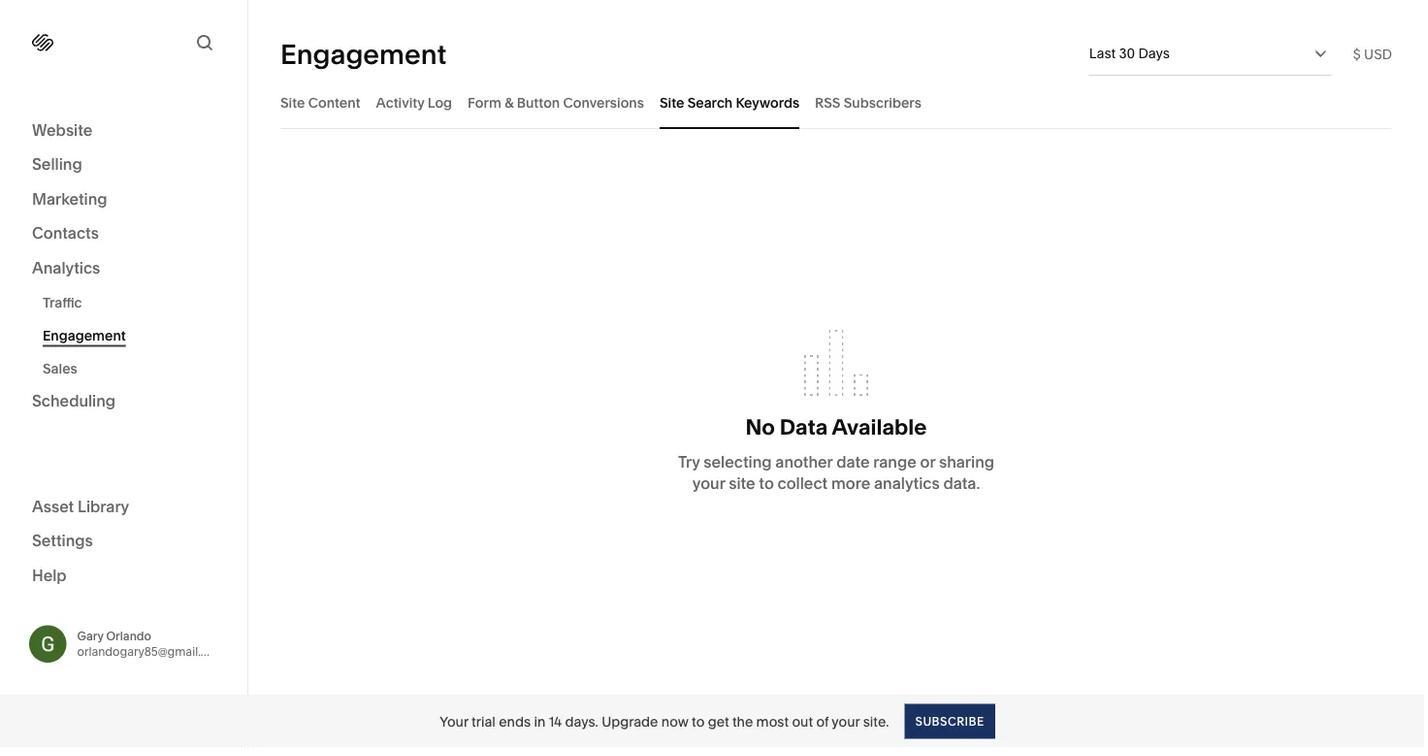 Task type: locate. For each thing, give the bounding box(es) containing it.
your
[[440, 713, 468, 730]]

14
[[549, 713, 562, 730]]

site
[[280, 94, 305, 111], [660, 94, 684, 111]]

0 vertical spatial engagement
[[280, 37, 447, 70]]

1 horizontal spatial to
[[759, 474, 774, 493]]

form & button conversions
[[468, 94, 644, 111]]

site left search
[[660, 94, 684, 111]]

settings link
[[32, 530, 215, 553]]

1 vertical spatial engagement
[[43, 327, 126, 343]]

&
[[505, 94, 514, 111]]

orlandogary85@gmail.com
[[77, 645, 225, 659]]

orlando
[[106, 629, 151, 643]]

0 vertical spatial to
[[759, 474, 774, 493]]

to inside try selecting another date range or sharing your site to collect more analytics data.
[[759, 474, 774, 493]]

trial
[[472, 713, 496, 730]]

contacts link
[[32, 223, 215, 245]]

site content
[[280, 94, 360, 111]]

analytics
[[874, 474, 940, 493]]

range
[[873, 452, 917, 471]]

gary
[[77, 629, 103, 643]]

2 site from the left
[[660, 94, 684, 111]]

to left the get
[[692, 713, 705, 730]]

to right site
[[759, 474, 774, 493]]

1 vertical spatial your
[[832, 713, 860, 730]]

data
[[780, 414, 828, 440]]

sharing
[[939, 452, 995, 471]]

or
[[920, 452, 936, 471]]

asset library link
[[32, 496, 215, 519]]

last 30 days
[[1089, 45, 1170, 62]]

1 site from the left
[[280, 94, 305, 111]]

last
[[1089, 45, 1116, 62]]

0 horizontal spatial your
[[693, 474, 725, 493]]

try
[[678, 452, 700, 471]]

ends
[[499, 713, 531, 730]]

form & button conversions button
[[468, 76, 644, 129]]

your right of
[[832, 713, 860, 730]]

last 30 days button
[[1089, 32, 1332, 75]]

more
[[831, 474, 871, 493]]

1 horizontal spatial your
[[832, 713, 860, 730]]

your
[[693, 474, 725, 493], [832, 713, 860, 730]]

another
[[776, 452, 833, 471]]

out
[[792, 713, 813, 730]]

to
[[759, 474, 774, 493], [692, 713, 705, 730]]

engagement
[[280, 37, 447, 70], [43, 327, 126, 343]]

selecting
[[704, 452, 772, 471]]

of
[[816, 713, 829, 730]]

site
[[729, 474, 755, 493]]

sales
[[43, 360, 77, 376]]

site left the content
[[280, 94, 305, 111]]

get
[[708, 713, 729, 730]]

website link
[[32, 119, 215, 142]]

collect
[[778, 474, 828, 493]]

scheduling
[[32, 392, 116, 410]]

asset
[[32, 497, 74, 516]]

scheduling link
[[32, 391, 215, 413]]

sales link
[[43, 352, 226, 385]]

1 vertical spatial to
[[692, 713, 705, 730]]

log
[[428, 94, 452, 111]]

data.
[[944, 474, 980, 493]]

0 horizontal spatial to
[[692, 713, 705, 730]]

engagement down traffic
[[43, 327, 126, 343]]

search
[[688, 94, 733, 111]]

tab list
[[280, 76, 1392, 129]]

days
[[1139, 45, 1170, 62]]

site search keywords
[[660, 94, 800, 111]]

help
[[32, 566, 67, 585]]

settings
[[32, 531, 93, 550]]

analytics link
[[32, 257, 215, 280]]

content
[[308, 94, 360, 111]]

engagement up the content
[[280, 37, 447, 70]]

site for site content
[[280, 94, 305, 111]]

subscribe button
[[905, 704, 995, 739]]

your trial ends in 14 days. upgrade now to get the most out of your site.
[[440, 713, 889, 730]]

0 vertical spatial your
[[693, 474, 725, 493]]

your down "try"
[[693, 474, 725, 493]]

most
[[756, 713, 789, 730]]

engagement link
[[43, 319, 226, 352]]

conversions
[[563, 94, 644, 111]]

0 horizontal spatial site
[[280, 94, 305, 111]]

activity
[[376, 94, 425, 111]]

1 horizontal spatial site
[[660, 94, 684, 111]]

site.
[[863, 713, 889, 730]]

button
[[517, 94, 560, 111]]

$
[[1353, 46, 1361, 62]]



Task type: describe. For each thing, give the bounding box(es) containing it.
rss subscribers button
[[815, 76, 922, 129]]

rss subscribers
[[815, 94, 922, 111]]

your inside try selecting another date range or sharing your site to collect more analytics data.
[[693, 474, 725, 493]]

usd
[[1364, 46, 1392, 62]]

keywords
[[736, 94, 800, 111]]

analytics
[[32, 258, 100, 277]]

date
[[837, 452, 870, 471]]

try selecting another date range or sharing your site to collect more analytics data.
[[678, 452, 995, 493]]

gary orlando orlandogary85@gmail.com
[[77, 629, 225, 659]]

0 horizontal spatial engagement
[[43, 327, 126, 343]]

website
[[32, 120, 93, 139]]

tab list containing site content
[[280, 76, 1392, 129]]

days.
[[565, 713, 598, 730]]

the
[[732, 713, 753, 730]]

marketing link
[[32, 188, 215, 211]]

contacts
[[32, 224, 99, 243]]

library
[[78, 497, 129, 516]]

selling link
[[32, 154, 215, 177]]

marketing
[[32, 189, 107, 208]]

site for site search keywords
[[660, 94, 684, 111]]

selling
[[32, 155, 82, 174]]

1 horizontal spatial engagement
[[280, 37, 447, 70]]

activity log
[[376, 94, 452, 111]]

site search keywords button
[[660, 76, 800, 129]]

in
[[534, 713, 546, 730]]

available
[[832, 414, 927, 440]]

rss
[[815, 94, 841, 111]]

traffic link
[[43, 286, 226, 319]]

no data available
[[746, 414, 927, 440]]

now
[[662, 713, 689, 730]]

help link
[[32, 565, 67, 586]]

$ usd
[[1353, 46, 1392, 62]]

asset library
[[32, 497, 129, 516]]

subscribe
[[915, 714, 985, 728]]

30
[[1119, 45, 1135, 62]]

traffic
[[43, 294, 82, 310]]

no
[[746, 414, 775, 440]]

site content button
[[280, 76, 360, 129]]

form
[[468, 94, 502, 111]]

upgrade
[[602, 713, 658, 730]]

activity log button
[[376, 76, 452, 129]]

subscribers
[[844, 94, 922, 111]]



Task type: vqa. For each thing, say whether or not it's contained in the screenshot.
WITH at top
no



